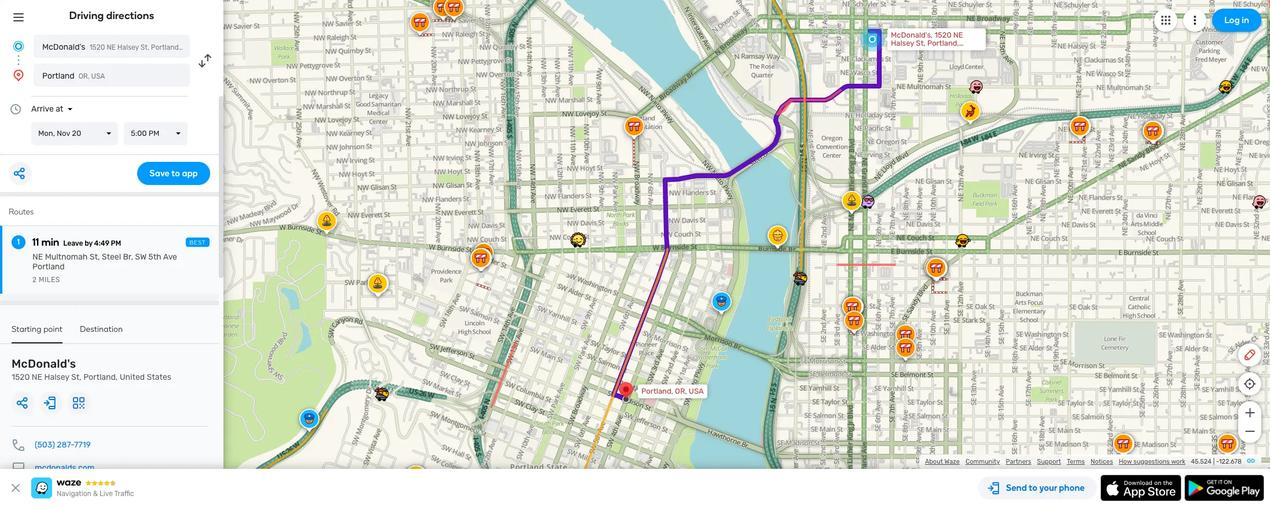 Task type: locate. For each thing, give the bounding box(es) containing it.
mon, nov 20 list box
[[31, 122, 118, 145]]

mcdonald's 1520 ne halsey st, portland, united states down "directions"
[[42, 42, 226, 52]]

0 horizontal spatial states
[[147, 373, 171, 383]]

starting point
[[12, 325, 63, 335]]

0 horizontal spatial usa
[[91, 72, 105, 81]]

0 vertical spatial 1520
[[935, 31, 952, 39]]

united
[[182, 43, 204, 52], [891, 47, 915, 56], [120, 373, 145, 383]]

0 horizontal spatial halsey
[[44, 373, 69, 383]]

partners link
[[1006, 459, 1032, 466]]

usa
[[91, 72, 105, 81], [689, 387, 704, 396]]

usa inside portland or, usa
[[91, 72, 105, 81]]

mcdonald's
[[42, 42, 85, 52], [12, 357, 76, 371]]

portland up miles
[[32, 262, 65, 272]]

5:00
[[131, 129, 147, 138]]

ne down the "starting point" button
[[32, 373, 42, 383]]

terms
[[1067, 459, 1085, 466]]

navigation & live traffic
[[57, 491, 134, 499]]

br,
[[123, 253, 133, 262]]

1520 down driving
[[89, 43, 105, 52]]

ne
[[954, 31, 964, 39], [107, 43, 116, 52], [32, 253, 43, 262], [32, 373, 42, 383]]

mcdonalds.com
[[35, 464, 95, 474]]

-
[[1217, 459, 1220, 466]]

0 horizontal spatial pm
[[111, 240, 121, 248]]

4:49
[[94, 240, 109, 248]]

pm inside 11 min leave by 4:49 pm
[[111, 240, 121, 248]]

usa for portland
[[91, 72, 105, 81]]

1520 down the "starting point" button
[[12, 373, 30, 383]]

11
[[32, 236, 39, 249]]

notices
[[1091, 459, 1114, 466]]

support
[[1038, 459, 1062, 466]]

ne right mcdonald's,
[[954, 31, 964, 39]]

mcdonald's,
[[891, 31, 933, 39]]

united inside the mcdonald's, 1520 ne halsey st, portland, united states
[[891, 47, 915, 56]]

mcdonald's 1520 ne halsey st, portland, united states
[[42, 42, 226, 52], [12, 357, 171, 383]]

partners
[[1006, 459, 1032, 466]]

portland,
[[928, 39, 960, 47], [151, 43, 180, 52], [84, 373, 118, 383], [642, 387, 674, 396]]

nov
[[57, 129, 70, 138]]

best
[[189, 240, 206, 247]]

states
[[205, 43, 226, 52], [917, 47, 939, 56], [147, 373, 171, 383]]

pm right 5:00
[[149, 129, 160, 138]]

1 horizontal spatial or,
[[675, 387, 687, 396]]

pencil image
[[1243, 349, 1257, 363]]

halsey
[[891, 39, 915, 47], [117, 43, 139, 52], [44, 373, 69, 383]]

(503)
[[35, 441, 55, 451]]

mcdonald's 1520 ne halsey st, portland, united states down 'destination' button
[[12, 357, 171, 383]]

destination
[[80, 325, 123, 335]]

work
[[1172, 459, 1186, 466]]

or, for portland,
[[675, 387, 687, 396]]

notices link
[[1091, 459, 1114, 466]]

portland up at on the left of page
[[42, 71, 75, 81]]

link image
[[1247, 457, 1256, 466]]

1 vertical spatial pm
[[111, 240, 121, 248]]

miles
[[39, 276, 60, 284]]

zoom out image
[[1243, 425, 1258, 439]]

1 vertical spatial mcdonald's 1520 ne halsey st, portland, united states
[[12, 357, 171, 383]]

current location image
[[12, 39, 25, 53]]

st, inside the mcdonald's, 1520 ne halsey st, portland, united states
[[916, 39, 926, 47]]

0 horizontal spatial or,
[[79, 72, 90, 81]]

driving
[[69, 9, 104, 22]]

or,
[[79, 72, 90, 81], [675, 387, 687, 396]]

0 vertical spatial portland
[[42, 71, 75, 81]]

2 horizontal spatial halsey
[[891, 39, 915, 47]]

1 vertical spatial mcdonald's
[[12, 357, 76, 371]]

45.524
[[1191, 459, 1212, 466]]

clock image
[[9, 103, 23, 116]]

st,
[[916, 39, 926, 47], [141, 43, 149, 52], [90, 253, 100, 262], [71, 373, 82, 383]]

portland or, usa
[[42, 71, 105, 81]]

2 horizontal spatial united
[[891, 47, 915, 56]]

community
[[966, 459, 1001, 466]]

directions
[[106, 9, 154, 22]]

0 horizontal spatial 1520
[[12, 373, 30, 383]]

0 vertical spatial or,
[[79, 72, 90, 81]]

ne down driving directions
[[107, 43, 116, 52]]

at
[[56, 104, 63, 114]]

zoom in image
[[1243, 407, 1258, 420]]

point
[[44, 325, 63, 335]]

1 vertical spatial portland
[[32, 262, 65, 272]]

1 horizontal spatial usa
[[689, 387, 704, 396]]

ne inside the mcdonald's, 1520 ne halsey st, portland, united states
[[954, 31, 964, 39]]

mcdonald's down the "starting point" button
[[12, 357, 76, 371]]

destination button
[[80, 325, 123, 343]]

about waze community partners support terms notices how suggestions work 45.524 | -122.678
[[925, 459, 1242, 466]]

1520 right mcdonald's,
[[935, 31, 952, 39]]

ne multnomah st, steel br, sw 5th ave portland 2 miles
[[32, 253, 177, 284]]

2 horizontal spatial states
[[917, 47, 939, 56]]

or, inside portland or, usa
[[79, 72, 90, 81]]

1 vertical spatial usa
[[689, 387, 704, 396]]

portland
[[42, 71, 75, 81], [32, 262, 65, 272]]

2 horizontal spatial 1520
[[935, 31, 952, 39]]

1 horizontal spatial pm
[[149, 129, 160, 138]]

1520
[[935, 31, 952, 39], [89, 43, 105, 52], [12, 373, 30, 383]]

waze
[[945, 459, 960, 466]]

1 horizontal spatial 1520
[[89, 43, 105, 52]]

or, for portland
[[79, 72, 90, 81]]

driving directions
[[69, 9, 154, 22]]

portland, inside the mcdonald's, 1520 ne halsey st, portland, united states
[[928, 39, 960, 47]]

usa for portland,
[[689, 387, 704, 396]]

1 vertical spatial or,
[[675, 387, 687, 396]]

mcdonalds.com link
[[35, 464, 95, 474]]

pm inside list box
[[149, 129, 160, 138]]

pm right 4:49
[[111, 240, 121, 248]]

ne down the 11
[[32, 253, 43, 262]]

suggestions
[[1134, 459, 1170, 466]]

0 vertical spatial pm
[[149, 129, 160, 138]]

pm
[[149, 129, 160, 138], [111, 240, 121, 248]]

mcdonald's up portland or, usa
[[42, 42, 85, 52]]

portland inside ne multnomah st, steel br, sw 5th ave portland 2 miles
[[32, 262, 65, 272]]

0 vertical spatial usa
[[91, 72, 105, 81]]

about
[[925, 459, 944, 466]]



Task type: describe. For each thing, give the bounding box(es) containing it.
(503) 287-7719
[[35, 441, 91, 451]]

navigation
[[57, 491, 91, 499]]

arrive at
[[31, 104, 63, 114]]

how suggestions work link
[[1119, 459, 1186, 466]]

5:00 pm list box
[[124, 122, 188, 145]]

ave
[[163, 253, 177, 262]]

computer image
[[12, 462, 25, 476]]

mon, nov 20
[[38, 129, 81, 138]]

11 min leave by 4:49 pm
[[32, 236, 121, 249]]

287-
[[57, 441, 74, 451]]

states inside the mcdonald's, 1520 ne halsey st, portland, united states
[[917, 47, 939, 56]]

(503) 287-7719 link
[[35, 441, 91, 451]]

leave
[[63, 240, 83, 248]]

arrive
[[31, 104, 54, 114]]

routes
[[9, 207, 34, 217]]

5:00 pm
[[131, 129, 160, 138]]

starting point button
[[12, 325, 63, 344]]

ne inside ne multnomah st, steel br, sw 5th ave portland 2 miles
[[32, 253, 43, 262]]

0 vertical spatial mcdonald's 1520 ne halsey st, portland, united states
[[42, 42, 226, 52]]

1 horizontal spatial states
[[205, 43, 226, 52]]

mcdonald's, 1520 ne halsey st, portland, united states
[[891, 31, 964, 56]]

about waze link
[[925, 459, 960, 466]]

sw
[[135, 253, 146, 262]]

1 horizontal spatial halsey
[[117, 43, 139, 52]]

1 vertical spatial 1520
[[89, 43, 105, 52]]

20
[[72, 129, 81, 138]]

starting
[[12, 325, 41, 335]]

2 vertical spatial 1520
[[12, 373, 30, 383]]

|
[[1214, 459, 1215, 466]]

0 vertical spatial mcdonald's
[[42, 42, 85, 52]]

1520 inside the mcdonald's, 1520 ne halsey st, portland, united states
[[935, 31, 952, 39]]

x image
[[9, 482, 23, 496]]

2
[[32, 276, 37, 284]]

terms link
[[1067, 459, 1085, 466]]

multnomah
[[45, 253, 88, 262]]

support link
[[1038, 459, 1062, 466]]

steel
[[102, 253, 121, 262]]

live
[[100, 491, 113, 499]]

community link
[[966, 459, 1001, 466]]

7719
[[74, 441, 91, 451]]

st, inside ne multnomah st, steel br, sw 5th ave portland 2 miles
[[90, 253, 100, 262]]

traffic
[[114, 491, 134, 499]]

halsey inside the mcdonald's, 1520 ne halsey st, portland, united states
[[891, 39, 915, 47]]

122.678
[[1220, 459, 1242, 466]]

mon,
[[38, 129, 55, 138]]

how
[[1119, 459, 1132, 466]]

location image
[[12, 68, 25, 82]]

call image
[[12, 439, 25, 453]]

portland, or, usa
[[642, 387, 704, 396]]

by
[[85, 240, 93, 248]]

1 horizontal spatial united
[[182, 43, 204, 52]]

0 horizontal spatial united
[[120, 373, 145, 383]]

&
[[93, 491, 98, 499]]

min
[[41, 236, 59, 249]]

5th
[[148, 253, 161, 262]]

1
[[17, 237, 20, 247]]



Task type: vqa. For each thing, say whether or not it's contained in the screenshot.
Community
yes



